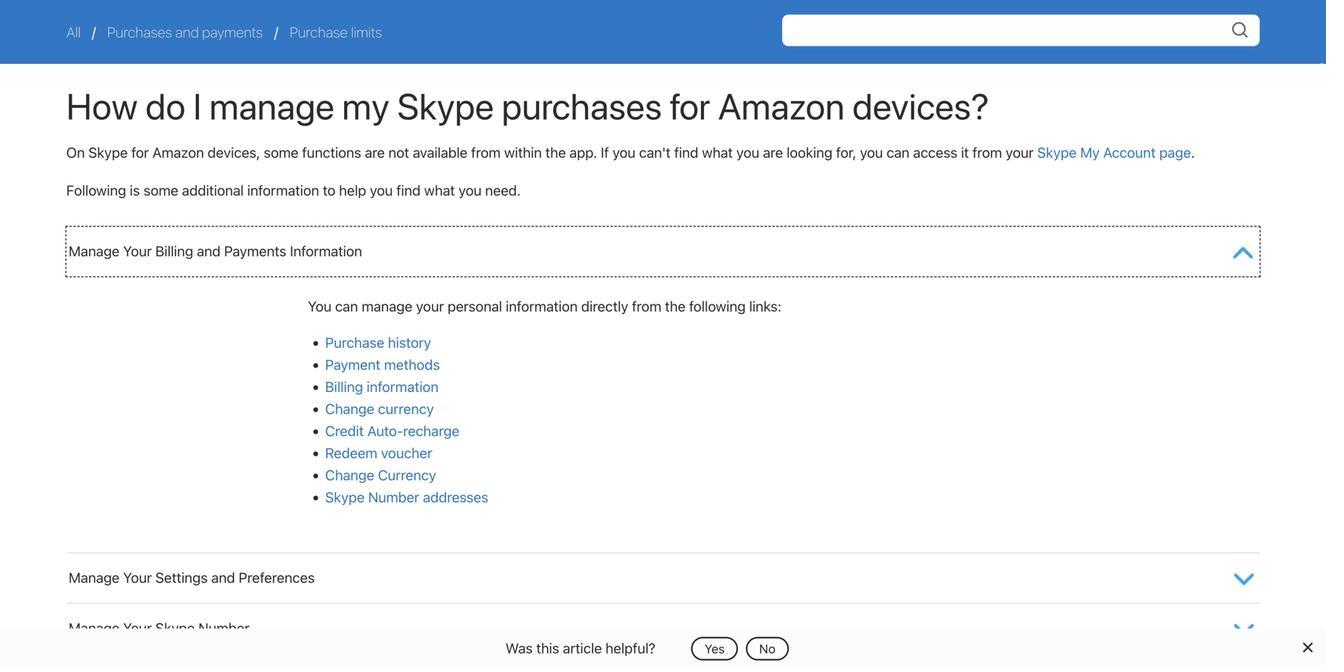 Task type: locate. For each thing, give the bounding box(es) containing it.
your inside manage your billing and payments information link
[[123, 243, 152, 260]]

and
[[175, 24, 199, 41], [181, 26, 205, 43], [197, 243, 221, 260], [211, 570, 235, 587]]

0 vertical spatial information
[[247, 182, 319, 199]]

1 vertical spatial manage
[[362, 298, 413, 315]]

1 vertical spatial for
[[131, 144, 149, 161]]

purchase limits link
[[290, 24, 382, 41], [298, 26, 393, 43]]

1 horizontal spatial manage
[[362, 298, 413, 315]]

your for settings
[[123, 570, 152, 587]]

what right can't
[[702, 144, 733, 161]]

to
[[323, 182, 336, 199]]

1 vertical spatial change
[[325, 467, 374, 484]]

your inside manage your settings and preferences 'link'
[[123, 570, 152, 587]]

billing
[[155, 243, 193, 260], [325, 379, 363, 396]]

your left settings
[[123, 570, 152, 587]]

amazon up looking
[[718, 84, 845, 127]]

are
[[365, 144, 385, 161], [763, 144, 783, 161]]

your down manage your settings and preferences
[[123, 620, 152, 637]]

can right you
[[335, 298, 358, 315]]

0 vertical spatial some
[[264, 144, 299, 161]]

number
[[368, 489, 419, 506], [198, 620, 250, 637]]

0 vertical spatial can
[[887, 144, 910, 161]]

all link
[[66, 24, 84, 41], [69, 26, 88, 43]]

0 vertical spatial change
[[325, 401, 374, 418]]

you
[[613, 144, 636, 161], [737, 144, 760, 161], [860, 144, 883, 161], [370, 182, 393, 199], [459, 182, 482, 199]]

your inside manage your skype number link
[[123, 620, 152, 637]]

None text field
[[783, 15, 1260, 46]]

1 horizontal spatial billing
[[325, 379, 363, 396]]

2 vertical spatial manage
[[69, 620, 120, 637]]

payments
[[224, 243, 286, 260]]

your right it
[[1006, 144, 1034, 161]]

manage up devices,
[[209, 84, 334, 127]]

your
[[123, 243, 152, 260], [123, 570, 152, 587], [123, 620, 152, 637]]

1 vertical spatial can
[[335, 298, 358, 315]]

0 horizontal spatial manage
[[209, 84, 334, 127]]

manage inside manage your billing and payments information link
[[69, 243, 120, 260]]

0 horizontal spatial find
[[397, 182, 421, 199]]

payments
[[202, 24, 263, 41], [208, 26, 271, 43]]

1 manage from the top
[[69, 243, 120, 260]]

can't
[[639, 144, 671, 161]]

0 vertical spatial manage
[[209, 84, 334, 127]]

from right directly
[[632, 298, 662, 315]]

manage your skype number
[[69, 620, 250, 637]]

2 your from the top
[[123, 570, 152, 587]]

billing down additional
[[155, 243, 193, 260]]

skype down change currency link
[[325, 489, 365, 506]]

0 horizontal spatial your
[[416, 298, 444, 315]]

manage
[[69, 243, 120, 260], [69, 570, 120, 587], [69, 620, 120, 637]]

manage inside manage your settings and preferences 'link'
[[69, 570, 120, 587]]

is
[[130, 182, 140, 199]]

1 your from the top
[[123, 243, 152, 260]]

currency
[[378, 401, 434, 418]]

can
[[887, 144, 910, 161], [335, 298, 358, 315]]

currency
[[378, 467, 436, 484]]

manage inside manage your skype number link
[[69, 620, 120, 637]]

credit auto-recharge link
[[325, 423, 460, 440]]

purchases and payments link
[[107, 24, 263, 41], [111, 26, 271, 43]]

and inside 'link'
[[211, 570, 235, 587]]

methods
[[384, 356, 440, 373]]

manage your billing and payments information
[[69, 243, 362, 260]]

some up following is some additional information to help you find what you need.
[[264, 144, 299, 161]]

0 vertical spatial for
[[670, 84, 711, 127]]

history
[[388, 334, 431, 351]]

skype my account page link
[[1038, 144, 1191, 161]]

your down is
[[123, 243, 152, 260]]

1 vertical spatial billing
[[325, 379, 363, 396]]

for up is
[[131, 144, 149, 161]]

2 horizontal spatial information
[[506, 298, 578, 315]]

manage your billing and payments information button
[[66, 227, 1260, 277]]

1 horizontal spatial find
[[674, 144, 699, 161]]

within
[[504, 144, 542, 161]]

information for purchase history payment methods billing information change currency credit auto-recharge redeem voucher change currency skype number addresses
[[367, 379, 439, 396]]

this
[[536, 640, 559, 657]]

you
[[308, 298, 332, 315]]

0 horizontal spatial number
[[198, 620, 250, 637]]

skype down settings
[[155, 620, 195, 637]]

1 vertical spatial manage
[[69, 570, 120, 587]]

some right is
[[144, 182, 178, 199]]

0 vertical spatial what
[[702, 144, 733, 161]]

yes
[[705, 642, 725, 657]]

from
[[471, 144, 501, 161], [973, 144, 1002, 161], [632, 298, 662, 315]]

devices,
[[208, 144, 260, 161]]

recharge
[[403, 423, 460, 440]]

1 vertical spatial number
[[198, 620, 250, 637]]

are left looking
[[763, 144, 783, 161]]

information
[[290, 243, 362, 260]]

2 manage from the top
[[69, 570, 120, 587]]

information for you can manage your personal information directly from the following links:
[[506, 298, 578, 315]]

1 vertical spatial information
[[506, 298, 578, 315]]

0 horizontal spatial are
[[365, 144, 385, 161]]

information left directly
[[506, 298, 578, 315]]

find
[[674, 144, 699, 161], [397, 182, 421, 199]]

1 horizontal spatial amazon
[[718, 84, 845, 127]]

from right it
[[973, 144, 1002, 161]]

the left the following on the right top of page
[[665, 298, 686, 315]]

0 vertical spatial your
[[123, 243, 152, 260]]

change currency link
[[325, 467, 436, 484]]

directly
[[581, 298, 628, 315]]

0 vertical spatial amazon
[[718, 84, 845, 127]]

my
[[342, 84, 390, 127]]

information left to
[[247, 182, 319, 199]]

find down not
[[397, 182, 421, 199]]

2 horizontal spatial from
[[973, 144, 1002, 161]]

your for skype
[[123, 620, 152, 637]]

some
[[264, 144, 299, 161], [144, 182, 178, 199]]

1 vertical spatial find
[[397, 182, 421, 199]]

your
[[1006, 144, 1034, 161], [416, 298, 444, 315]]

skype number addresses link
[[325, 489, 488, 506]]

0 vertical spatial number
[[368, 489, 419, 506]]

what down available
[[424, 182, 455, 199]]

billing down payment
[[325, 379, 363, 396]]

amazon down do
[[152, 144, 204, 161]]

information up currency
[[367, 379, 439, 396]]

manage for manage your settings and preferences
[[69, 570, 120, 587]]

amazon
[[718, 84, 845, 127], [152, 144, 204, 161]]

1 vertical spatial what
[[424, 182, 455, 199]]

manage your settings and preferences button
[[66, 554, 1260, 604]]

billing inside dropdown button
[[155, 243, 193, 260]]

purchases and payments
[[107, 24, 263, 41], [111, 26, 271, 43]]

2 change from the top
[[325, 467, 374, 484]]

change up credit
[[325, 401, 374, 418]]

the left app.
[[546, 144, 566, 161]]

0 horizontal spatial the
[[546, 144, 566, 161]]

1 vertical spatial your
[[416, 298, 444, 315]]

2 vertical spatial your
[[123, 620, 152, 637]]

voucher
[[381, 445, 432, 462]]

3 your from the top
[[123, 620, 152, 637]]

credit
[[325, 423, 364, 440]]

2 vertical spatial information
[[367, 379, 439, 396]]

0 vertical spatial manage
[[69, 243, 120, 260]]

manage your settings and preferences link
[[69, 563, 1215, 593]]

information
[[247, 182, 319, 199], [506, 298, 578, 315], [367, 379, 439, 396]]

0 vertical spatial the
[[546, 144, 566, 161]]

from left within
[[471, 144, 501, 161]]

are left not
[[365, 144, 385, 161]]

find right can't
[[674, 144, 699, 161]]

1 horizontal spatial your
[[1006, 144, 1034, 161]]

0 vertical spatial find
[[674, 144, 699, 161]]

1 vertical spatial the
[[665, 298, 686, 315]]

1 horizontal spatial are
[[763, 144, 783, 161]]

.
[[1191, 144, 1195, 161]]

change down redeem
[[325, 467, 374, 484]]

0 horizontal spatial some
[[144, 182, 178, 199]]

for up can't
[[670, 84, 711, 127]]

purchase
[[290, 24, 348, 41], [298, 26, 357, 43], [325, 334, 384, 351]]

3 manage from the top
[[69, 620, 120, 637]]

0 horizontal spatial information
[[247, 182, 319, 199]]

your up history
[[416, 298, 444, 315]]

1 horizontal spatial number
[[368, 489, 419, 506]]

purchase history link
[[325, 334, 431, 351]]

manage up "purchase history" link
[[362, 298, 413, 315]]

skype inside 'purchase history payment methods billing information change currency credit auto-recharge redeem voucher change currency skype number addresses'
[[325, 489, 365, 506]]

0 vertical spatial billing
[[155, 243, 193, 260]]

the
[[546, 144, 566, 161], [665, 298, 686, 315]]

purchase limits
[[290, 24, 382, 41], [298, 26, 393, 43]]

change
[[325, 401, 374, 418], [325, 467, 374, 484]]

following
[[689, 298, 746, 315]]

what
[[702, 144, 733, 161], [424, 182, 455, 199]]

limits
[[351, 24, 382, 41], [360, 26, 393, 43]]

number down manage your settings and preferences
[[198, 620, 250, 637]]

1 vertical spatial some
[[144, 182, 178, 199]]

number down change currency link
[[368, 489, 419, 506]]

information inside 'purchase history payment methods billing information change currency credit auto-recharge redeem voucher change currency skype number addresses'
[[367, 379, 439, 396]]

1 horizontal spatial information
[[367, 379, 439, 396]]

for
[[670, 84, 711, 127], [131, 144, 149, 161]]

0 horizontal spatial billing
[[155, 243, 193, 260]]

skype left my
[[1038, 144, 1077, 161]]

helpful?
[[606, 640, 656, 657]]

was
[[506, 640, 533, 657]]

can left access
[[887, 144, 910, 161]]

skype
[[397, 84, 494, 127], [88, 144, 128, 161], [1038, 144, 1077, 161], [325, 489, 365, 506], [155, 620, 195, 637]]

1 vertical spatial amazon
[[152, 144, 204, 161]]

manage
[[209, 84, 334, 127], [362, 298, 413, 315]]

0 vertical spatial your
[[1006, 144, 1034, 161]]

1 vertical spatial your
[[123, 570, 152, 587]]



Task type: describe. For each thing, give the bounding box(es) containing it.
my
[[1081, 144, 1100, 161]]

help
[[339, 182, 366, 199]]

you left need.
[[459, 182, 482, 199]]

need.
[[485, 182, 521, 199]]

looking
[[787, 144, 833, 161]]

2 are from the left
[[763, 144, 783, 161]]

auto-
[[367, 423, 403, 440]]

skype right on
[[88, 144, 128, 161]]

if
[[601, 144, 609, 161]]

functions
[[302, 144, 361, 161]]

on skype for amazon devices, some functions are not available from within the app. if you can't find what you are looking for, you can access it from your skype my account page .
[[66, 144, 1195, 161]]

manage for manage your skype number
[[69, 620, 120, 637]]

your for billing
[[123, 243, 152, 260]]

i
[[193, 84, 202, 127]]

0 horizontal spatial amazon
[[152, 144, 204, 161]]

dismiss the survey image
[[1301, 642, 1314, 655]]

0 horizontal spatial from
[[471, 144, 501, 161]]

manage your skype number link
[[69, 614, 1215, 644]]

how
[[66, 84, 138, 127]]

purchases
[[502, 84, 662, 127]]

manage your billing and payments information link
[[69, 236, 1215, 266]]

addresses
[[423, 489, 488, 506]]

1 horizontal spatial the
[[665, 298, 686, 315]]

not
[[389, 144, 409, 161]]

it
[[961, 144, 969, 161]]

1 horizontal spatial some
[[264, 144, 299, 161]]

account
[[1104, 144, 1156, 161]]

how do i manage my skype purchases for amazon devices?
[[66, 84, 989, 127]]

available
[[413, 144, 468, 161]]

for,
[[836, 144, 857, 161]]

access
[[913, 144, 958, 161]]

change currency link
[[325, 401, 434, 418]]

no button
[[746, 638, 789, 661]]

do
[[146, 84, 186, 127]]

links:
[[749, 298, 782, 315]]

payment methods link
[[325, 356, 440, 373]]

following
[[66, 182, 126, 199]]

1 are from the left
[[365, 144, 385, 161]]

billing information link
[[325, 379, 439, 396]]

manage for manage your billing and payments information
[[69, 243, 120, 260]]

skype inside 'dropdown button'
[[155, 620, 195, 637]]

0 horizontal spatial can
[[335, 298, 358, 315]]

you right if
[[613, 144, 636, 161]]

you can manage your personal information directly from the following links:
[[308, 298, 782, 315]]

manage your settings and preferences
[[69, 570, 315, 587]]

1 horizontal spatial what
[[702, 144, 733, 161]]

payment
[[325, 356, 381, 373]]

0 horizontal spatial for
[[131, 144, 149, 161]]

on
[[66, 144, 85, 161]]

no
[[759, 642, 776, 657]]

devices?
[[853, 84, 989, 127]]

was this article helpful?
[[506, 640, 656, 657]]

redeem voucher link
[[325, 445, 432, 462]]

you right for,
[[860, 144, 883, 161]]

1 horizontal spatial for
[[670, 84, 711, 127]]

purchase history payment methods billing information change currency credit auto-recharge redeem voucher change currency skype number addresses
[[325, 334, 488, 506]]

skype up available
[[397, 84, 494, 127]]

purchase inside 'purchase history payment methods billing information change currency credit auto-recharge redeem voucher change currency skype number addresses'
[[325, 334, 384, 351]]

1 horizontal spatial from
[[632, 298, 662, 315]]

article
[[563, 640, 602, 657]]

manage your skype number button
[[66, 604, 1260, 654]]

number inside 'purchase history payment methods billing information change currency credit auto-recharge redeem voucher change currency skype number addresses'
[[368, 489, 419, 506]]

1 horizontal spatial can
[[887, 144, 910, 161]]

number inside 'dropdown button'
[[198, 620, 250, 637]]

preferences
[[239, 570, 315, 587]]

you right help
[[370, 182, 393, 199]]

following is some additional information to help you find what you need.
[[66, 182, 521, 199]]

app.
[[570, 144, 597, 161]]

0 horizontal spatial what
[[424, 182, 455, 199]]

settings
[[155, 570, 208, 587]]

billing inside 'purchase history payment methods billing information change currency credit auto-recharge redeem voucher change currency skype number addresses'
[[325, 379, 363, 396]]

page
[[1160, 144, 1191, 161]]

1 change from the top
[[325, 401, 374, 418]]

personal
[[448, 298, 502, 315]]

additional
[[182, 182, 244, 199]]

yes button
[[691, 638, 738, 661]]

you left looking
[[737, 144, 760, 161]]

redeem
[[325, 445, 378, 462]]



Task type: vqa. For each thing, say whether or not it's contained in the screenshot.
any
no



